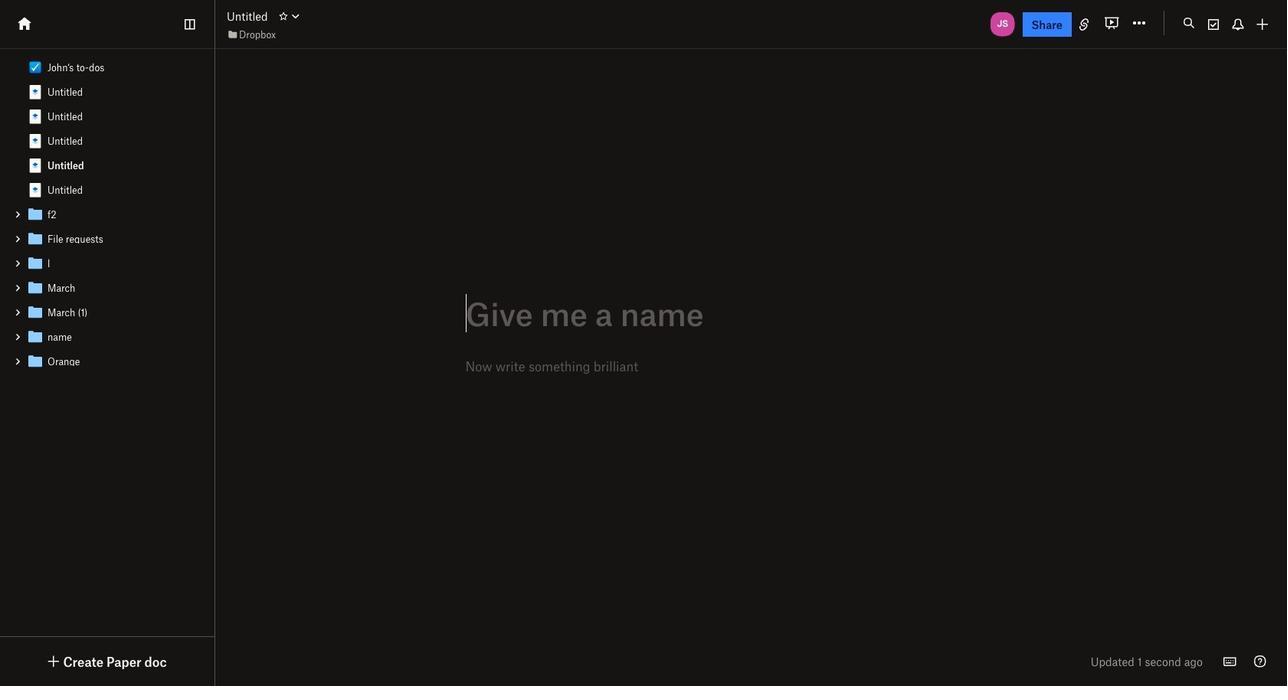 Task type: locate. For each thing, give the bounding box(es) containing it.
1 vertical spatial expand folder image
[[12, 283, 23, 293]]

expand folder image
[[12, 209, 23, 220], [12, 234, 23, 244], [12, 307, 23, 318], [12, 332, 23, 342], [12, 356, 23, 367]]

5 template content image from the top
[[26, 205, 44, 224]]

6 template content image from the top
[[26, 303, 44, 322]]

5 expand folder image from the top
[[12, 356, 23, 367]]

check box with check image
[[29, 61, 41, 74]]

7 template content image from the top
[[26, 328, 44, 346]]

4 template content image from the top
[[26, 279, 44, 297]]

template content image
[[26, 132, 44, 150], [26, 230, 44, 248], [26, 254, 44, 273], [26, 279, 44, 297], [26, 352, 44, 371]]

1 expand folder image from the top
[[12, 209, 23, 220]]

0 vertical spatial expand folder image
[[12, 258, 23, 269]]

/ contents list
[[0, 55, 215, 374]]

3 expand folder image from the top
[[12, 307, 23, 318]]

1 template content image from the top
[[26, 83, 44, 101]]

expand folder image for 3rd template content image from the top
[[12, 258, 23, 269]]

2 expand folder image from the top
[[12, 283, 23, 293]]

heading
[[465, 295, 1036, 332]]

template content image
[[26, 83, 44, 101], [26, 107, 44, 126], [26, 156, 44, 175], [26, 181, 44, 199], [26, 205, 44, 224], [26, 303, 44, 322], [26, 328, 44, 346]]

4 expand folder image from the top
[[12, 332, 23, 342]]

2 template content image from the top
[[26, 230, 44, 248]]

expand folder image
[[12, 258, 23, 269], [12, 283, 23, 293]]

expand folder image for 2nd template content image from the bottom
[[12, 283, 23, 293]]

1 expand folder image from the top
[[12, 258, 23, 269]]



Task type: describe. For each thing, give the bounding box(es) containing it.
1 template content image from the top
[[26, 132, 44, 150]]

3 template content image from the top
[[26, 156, 44, 175]]

4 template content image from the top
[[26, 181, 44, 199]]

3 template content image from the top
[[26, 254, 44, 273]]

2 template content image from the top
[[26, 107, 44, 126]]

2 expand folder image from the top
[[12, 234, 23, 244]]

5 template content image from the top
[[26, 352, 44, 371]]



Task type: vqa. For each thing, say whether or not it's contained in the screenshot.
With in Share files with anyone and control edit or view access.
no



